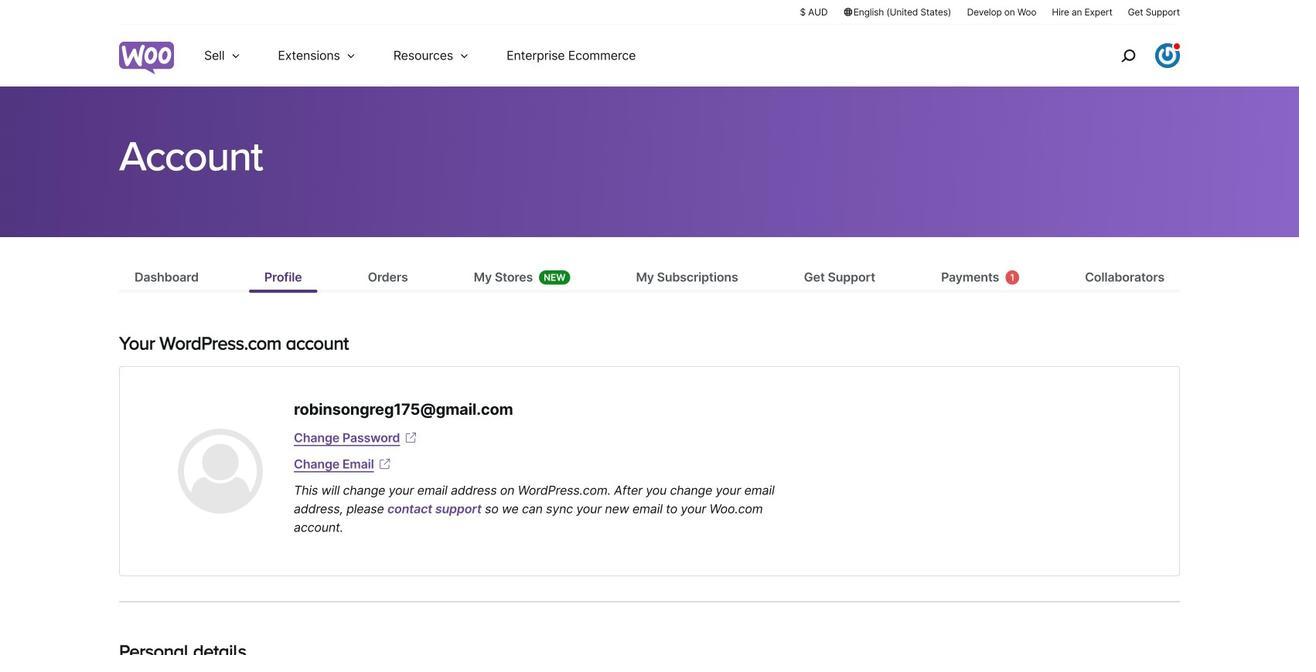 Task type: describe. For each thing, give the bounding box(es) containing it.
open account menu image
[[1155, 43, 1180, 68]]



Task type: locate. For each thing, give the bounding box(es) containing it.
external link image
[[403, 431, 419, 446]]

gravatar image image
[[178, 429, 263, 514]]

search image
[[1116, 43, 1141, 68]]

service navigation menu element
[[1088, 31, 1180, 81]]

external link image
[[377, 457, 393, 473]]



